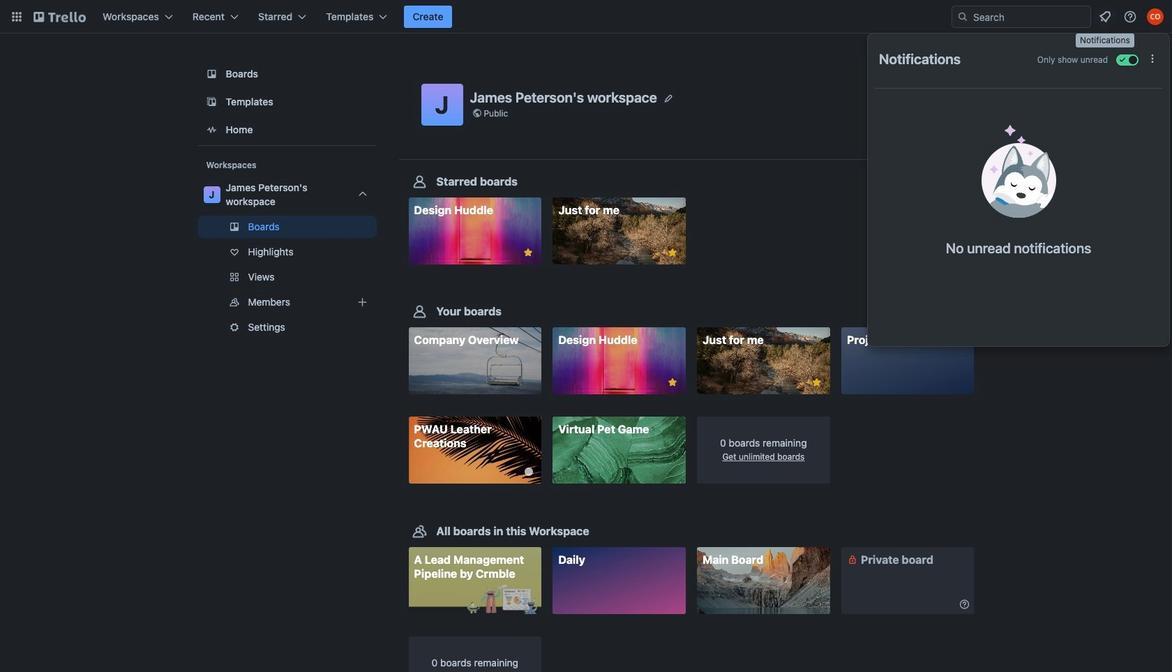 Task type: vqa. For each thing, say whether or not it's contained in the screenshot.
THE SM icon
yes



Task type: locate. For each thing, give the bounding box(es) containing it.
0 horizontal spatial click to unstar this board. it will be removed from your starred list. image
[[522, 246, 535, 259]]

2 click to unstar this board. it will be removed from your starred list. image from the left
[[811, 376, 823, 389]]

there is new activity on this board. image
[[525, 468, 533, 476]]

click to unstar this board. it will be removed from your starred list. image
[[666, 376, 679, 389], [811, 376, 823, 389]]

click to unstar this board. it will be removed from your starred list. image
[[522, 246, 535, 259], [666, 246, 679, 259]]

open information menu image
[[1124, 10, 1138, 24]]

tooltip
[[1076, 33, 1135, 47]]

search image
[[958, 11, 969, 22]]

primary element
[[0, 0, 1172, 33]]

1 vertical spatial sm image
[[958, 597, 972, 611]]

sm image
[[846, 553, 860, 566], [958, 597, 972, 611]]

board image
[[203, 66, 220, 82]]

1 horizontal spatial click to unstar this board. it will be removed from your starred list. image
[[666, 246, 679, 259]]

1 click to unstar this board. it will be removed from your starred list. image from the left
[[522, 246, 535, 259]]

taco image
[[982, 125, 1056, 218]]

1 horizontal spatial sm image
[[958, 597, 972, 611]]

0 vertical spatial sm image
[[846, 553, 860, 566]]

1 horizontal spatial click to unstar this board. it will be removed from your starred list. image
[[811, 376, 823, 389]]

0 notifications image
[[1097, 8, 1114, 25]]

add image
[[354, 294, 371, 311]]

1 click to unstar this board. it will be removed from your starred list. image from the left
[[666, 376, 679, 389]]

Search field
[[969, 7, 1091, 27]]

0 horizontal spatial click to unstar this board. it will be removed from your starred list. image
[[666, 376, 679, 389]]



Task type: describe. For each thing, give the bounding box(es) containing it.
template board image
[[203, 94, 220, 110]]

0 horizontal spatial sm image
[[846, 553, 860, 566]]

back to home image
[[33, 6, 86, 28]]

christina overa (christinaovera) image
[[1147, 8, 1164, 25]]

home image
[[203, 121, 220, 138]]

2 click to unstar this board. it will be removed from your starred list. image from the left
[[666, 246, 679, 259]]



